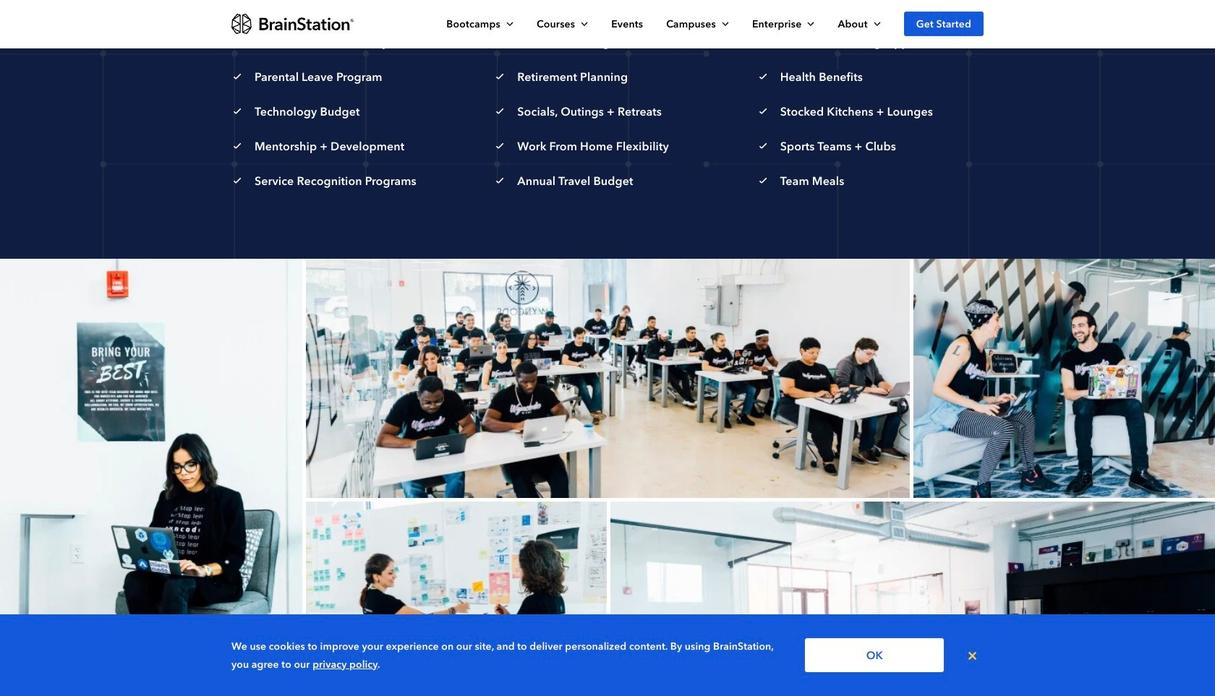 Task type: describe. For each thing, give the bounding box(es) containing it.
brainstation image
[[231, 14, 354, 34]]



Task type: vqa. For each thing, say whether or not it's contained in the screenshot.
Email email field
no



